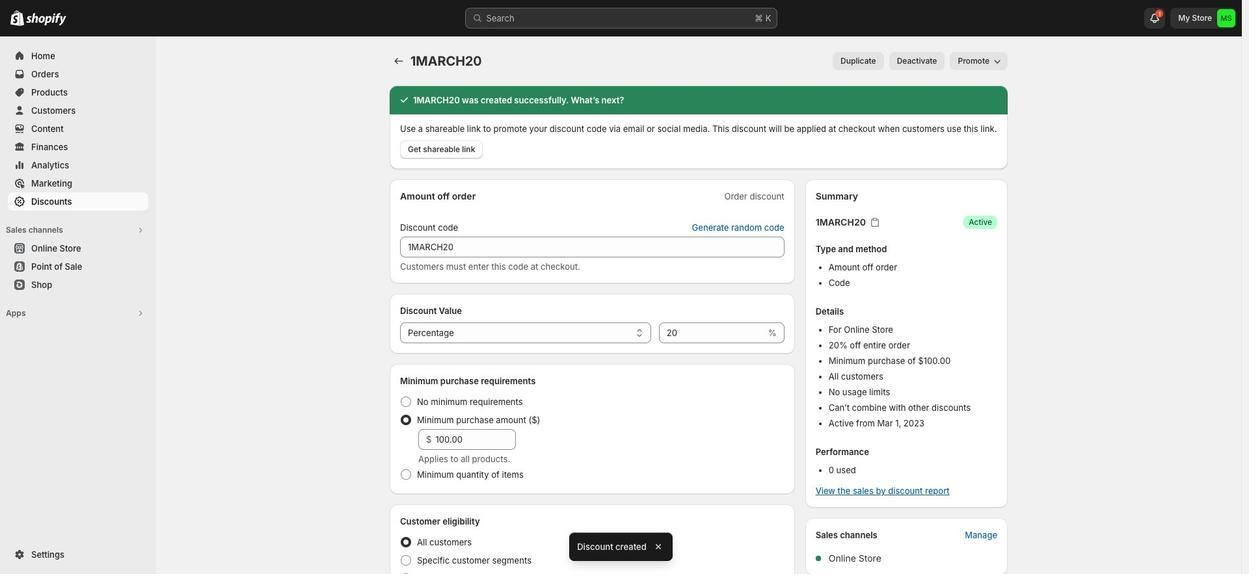 Task type: vqa. For each thing, say whether or not it's contained in the screenshot.
right Shopify IMAGE
yes



Task type: describe. For each thing, give the bounding box(es) containing it.
shopify image
[[10, 10, 24, 26]]

0.00 text field
[[436, 430, 516, 450]]

shopify image
[[26, 13, 66, 26]]



Task type: locate. For each thing, give the bounding box(es) containing it.
None text field
[[659, 323, 766, 344]]

my store image
[[1218, 9, 1236, 27]]

None text field
[[400, 237, 785, 258]]



